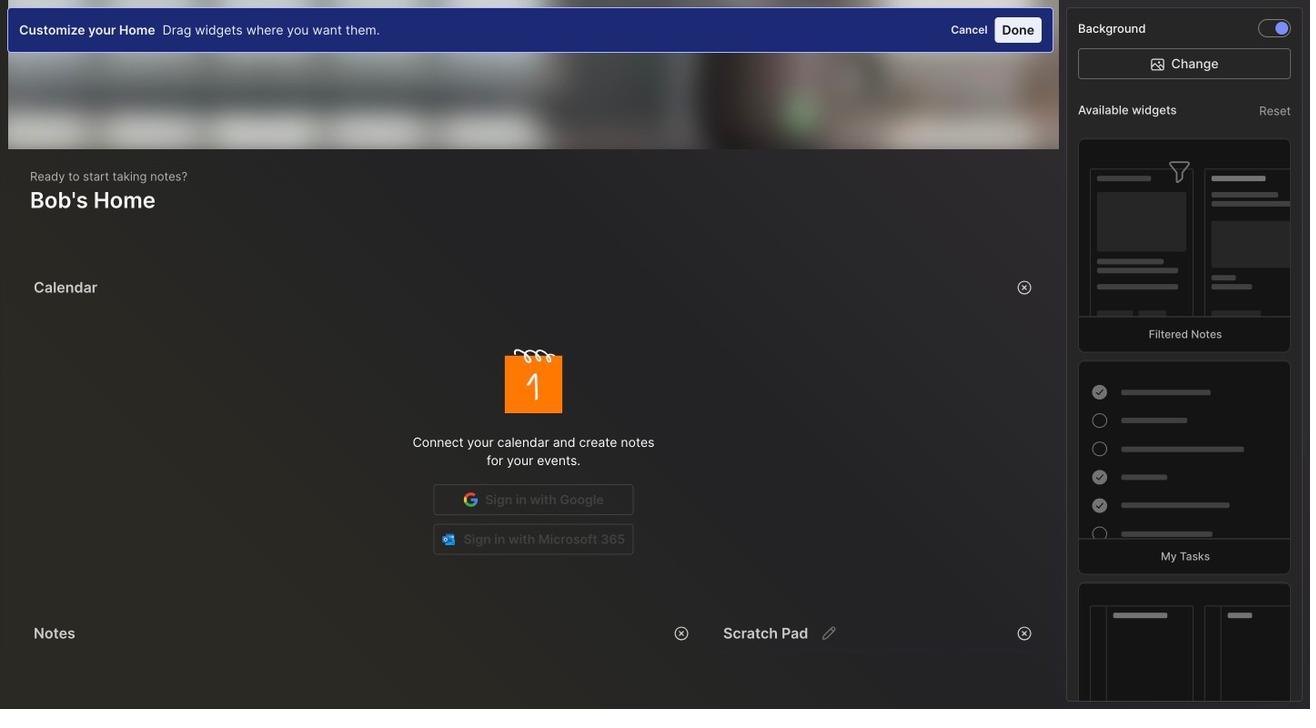 Task type: locate. For each thing, give the bounding box(es) containing it.
background image
[[1276, 22, 1289, 35]]



Task type: vqa. For each thing, say whether or not it's contained in the screenshot.
Edit widget title "image"
yes



Task type: describe. For each thing, give the bounding box(es) containing it.
edit widget title image
[[821, 624, 839, 643]]



